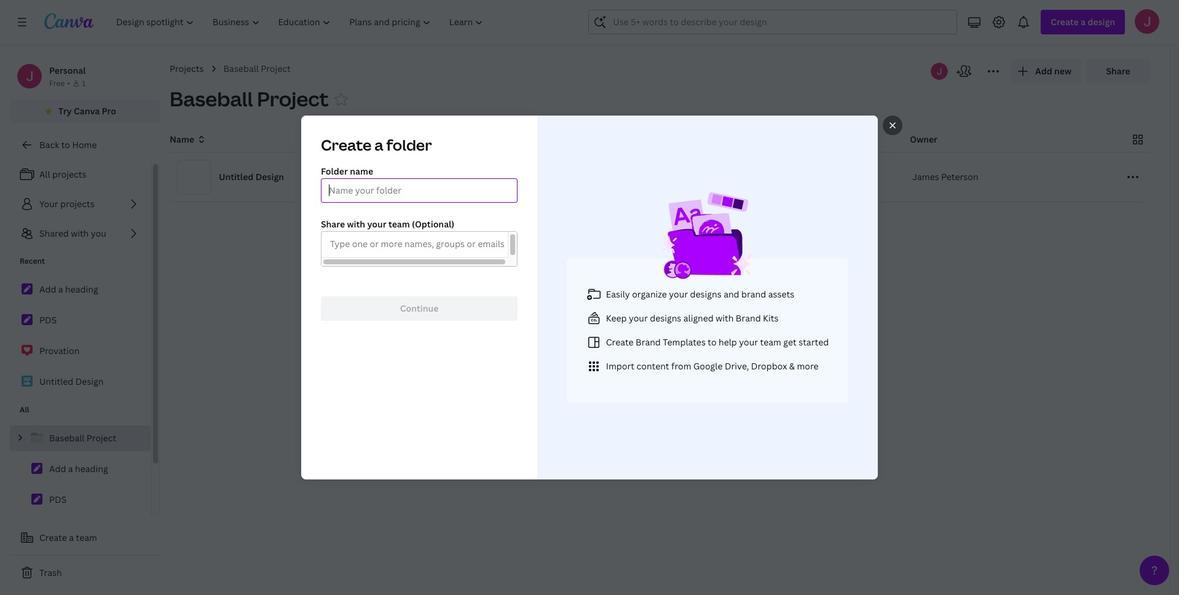 Task type: locate. For each thing, give the bounding box(es) containing it.
0 horizontal spatial team
[[76, 532, 97, 544]]

provation link
[[10, 338, 151, 364]]

your projects link
[[10, 192, 151, 217]]

1 vertical spatial list
[[10, 277, 151, 395]]

baseball down untitled design link
[[49, 432, 85, 444]]

projects link
[[170, 62, 204, 76]]

2 pds link from the top
[[10, 487, 151, 513]]

1 horizontal spatial with
[[347, 218, 365, 230]]

2 horizontal spatial with
[[716, 312, 734, 324]]

with up help
[[716, 312, 734, 324]]

1 vertical spatial team
[[761, 336, 782, 348]]

baseball project link up 'baseball project' button at the left top of page
[[224, 62, 291, 76]]

name button
[[170, 133, 207, 146]]

team
[[389, 218, 410, 230], [761, 336, 782, 348], [76, 532, 97, 544]]

1 vertical spatial design
[[75, 376, 104, 388]]

all for all
[[20, 405, 29, 415]]

templates
[[663, 336, 706, 348]]

your up keep your designs aligned with brand kits
[[669, 288, 688, 300]]

create a team button
[[10, 526, 160, 551]]

baseball down projects link
[[170, 86, 253, 112]]

Folder name text field
[[329, 179, 510, 202]]

brand left kits
[[736, 312, 761, 324]]

0 vertical spatial add a heading link
[[10, 277, 151, 303]]

with for you
[[71, 228, 89, 239]]

team inside button
[[76, 532, 97, 544]]

list containing baseball project
[[10, 426, 151, 575]]

2 horizontal spatial create
[[606, 336, 634, 348]]

2 vertical spatial baseball project
[[49, 432, 116, 444]]

0 horizontal spatial designs
[[650, 312, 682, 324]]

0 vertical spatial untitled
[[219, 171, 254, 183]]

3 list from the top
[[10, 426, 151, 575]]

projects for your projects
[[60, 198, 95, 210]]

baseball up 'baseball project' button at the left top of page
[[224, 63, 259, 74]]

create
[[321, 135, 372, 155], [606, 336, 634, 348], [39, 532, 67, 544]]

create up trash
[[39, 532, 67, 544]]

0 vertical spatial pds link
[[10, 308, 151, 333]]

all inside "all projects" link
[[39, 169, 50, 180]]

1 vertical spatial baseball
[[170, 86, 253, 112]]

team up type one or more names, groups or e​​ma​il​s "text box"
[[389, 218, 410, 230]]

aligned
[[684, 312, 714, 324]]

untitled design
[[219, 171, 284, 183], [39, 376, 104, 388]]

None search field
[[589, 10, 958, 34]]

more
[[797, 360, 819, 372]]

a
[[375, 135, 384, 155], [58, 284, 63, 295], [68, 463, 73, 475], [69, 532, 74, 544]]

1 vertical spatial pds
[[49, 494, 67, 506]]

0 horizontal spatial all
[[20, 405, 29, 415]]

1 horizontal spatial baseball project link
[[224, 62, 291, 76]]

designs
[[691, 288, 722, 300], [650, 312, 682, 324]]

1 vertical spatial all
[[20, 405, 29, 415]]

to right back
[[61, 139, 70, 151]]

import
[[606, 360, 635, 372]]

team up the trash link
[[76, 532, 97, 544]]

with down name
[[347, 218, 365, 230]]

1 vertical spatial add a heading
[[49, 463, 108, 475]]

free •
[[49, 78, 70, 89]]

0 horizontal spatial to
[[61, 139, 70, 151]]

back to home
[[39, 139, 97, 151]]

share inside button
[[1107, 65, 1131, 77]]

your projects
[[39, 198, 95, 210]]

help
[[719, 336, 737, 348]]

a inside button
[[69, 532, 74, 544]]

0 horizontal spatial share
[[321, 218, 345, 230]]

provation
[[39, 345, 80, 357]]

back to home link
[[10, 133, 160, 157]]

with left 'you' on the top left of the page
[[71, 228, 89, 239]]

create inside button
[[39, 532, 67, 544]]

1 vertical spatial create
[[606, 336, 634, 348]]

designs up aligned
[[691, 288, 722, 300]]

1 horizontal spatial designs
[[691, 288, 722, 300]]

2 list from the top
[[10, 277, 151, 395]]

1 horizontal spatial brand
[[736, 312, 761, 324]]

list
[[10, 162, 151, 246], [10, 277, 151, 395], [10, 426, 151, 575]]

2 vertical spatial list
[[10, 426, 151, 575]]

1 horizontal spatial untitled
[[219, 171, 254, 183]]

create a team
[[39, 532, 97, 544]]

you
[[91, 228, 106, 239]]

add a heading
[[39, 284, 98, 295], [49, 463, 108, 475]]

1 horizontal spatial share
[[1107, 65, 1131, 77]]

0 vertical spatial share
[[1107, 65, 1131, 77]]

projects down back to home
[[52, 169, 86, 180]]

0 vertical spatial add
[[39, 284, 56, 295]]

0 horizontal spatial design
[[75, 376, 104, 388]]

0 vertical spatial projects
[[52, 169, 86, 180]]

create up import
[[606, 336, 634, 348]]

share
[[1107, 65, 1131, 77], [321, 218, 345, 230]]

2 add a heading link from the top
[[10, 456, 151, 482]]

0 vertical spatial pds
[[39, 314, 57, 326]]

1 horizontal spatial all
[[39, 169, 50, 180]]

all projects
[[39, 169, 86, 180]]

baseball project link down untitled design link
[[10, 426, 151, 451]]

1 add a heading link from the top
[[10, 277, 151, 303]]

create a folder
[[321, 135, 432, 155]]

design inside untitled design link
[[75, 376, 104, 388]]

team left get
[[761, 336, 782, 348]]

0 vertical spatial team
[[389, 218, 410, 230]]

easily organize your designs and brand assets
[[606, 288, 795, 300]]

Type one or more names, groups or e​​ma​il​s text field
[[327, 236, 509, 253]]

brand
[[736, 312, 761, 324], [636, 336, 661, 348]]

all for all projects
[[39, 169, 50, 180]]

add
[[39, 284, 56, 295], [49, 463, 66, 475]]

0 vertical spatial create
[[321, 135, 372, 155]]

keep
[[606, 312, 627, 324]]

trash link
[[10, 561, 160, 586]]

baseball project link
[[224, 62, 291, 76], [10, 426, 151, 451]]

1 vertical spatial add a heading link
[[10, 456, 151, 482]]

heading
[[65, 284, 98, 295], [75, 463, 108, 475]]

pds link up the 'provation' link
[[10, 308, 151, 333]]

1 list from the top
[[10, 162, 151, 246]]

1 horizontal spatial create
[[321, 135, 372, 155]]

0 horizontal spatial brand
[[636, 336, 661, 348]]

2 vertical spatial team
[[76, 532, 97, 544]]

•
[[67, 78, 70, 89]]

1 vertical spatial pds link
[[10, 487, 151, 513]]

1 vertical spatial project
[[257, 86, 329, 112]]

pds up provation
[[39, 314, 57, 326]]

1 vertical spatial untitled design
[[39, 376, 104, 388]]

design
[[256, 171, 284, 183], [75, 376, 104, 388]]

with
[[347, 218, 365, 230], [71, 228, 89, 239], [716, 312, 734, 324]]

1 horizontal spatial untitled design
[[219, 171, 284, 183]]

your
[[367, 218, 387, 230], [669, 288, 688, 300], [629, 312, 648, 324], [740, 336, 759, 348]]

1 vertical spatial share
[[321, 218, 345, 230]]

0 vertical spatial baseball project link
[[224, 62, 291, 76]]

1 vertical spatial brand
[[636, 336, 661, 348]]

0 vertical spatial untitled design
[[219, 171, 284, 183]]

1
[[82, 78, 86, 89]]

0 horizontal spatial baseball project link
[[10, 426, 151, 451]]

1 horizontal spatial design
[[256, 171, 284, 183]]

0 vertical spatial all
[[39, 169, 50, 180]]

share for share
[[1107, 65, 1131, 77]]

to
[[61, 139, 70, 151], [708, 336, 717, 348]]

share button
[[1087, 59, 1151, 84]]

pds link
[[10, 308, 151, 333], [10, 487, 151, 513]]

0 horizontal spatial with
[[71, 228, 89, 239]]

0 vertical spatial design
[[256, 171, 284, 183]]

2 vertical spatial baseball
[[49, 432, 85, 444]]

brand up content in the bottom of the page
[[636, 336, 661, 348]]

baseball project
[[224, 63, 291, 74], [170, 86, 329, 112], [49, 432, 116, 444]]

project inside button
[[257, 86, 329, 112]]

project
[[261, 63, 291, 74], [257, 86, 329, 112], [87, 432, 116, 444]]

0 horizontal spatial create
[[39, 532, 67, 544]]

0 vertical spatial brand
[[736, 312, 761, 324]]

0 vertical spatial designs
[[691, 288, 722, 300]]

to left help
[[708, 336, 717, 348]]

0 vertical spatial list
[[10, 162, 151, 246]]

all
[[39, 169, 50, 180], [20, 405, 29, 415]]

continue
[[400, 303, 439, 314]]

try
[[58, 105, 72, 117]]

projects right your in the top left of the page
[[60, 198, 95, 210]]

1 vertical spatial add
[[49, 463, 66, 475]]

brand
[[742, 288, 767, 300]]

dropbox
[[752, 360, 788, 372]]

0 horizontal spatial untitled design
[[39, 376, 104, 388]]

1 vertical spatial to
[[708, 336, 717, 348]]

all projects link
[[10, 162, 151, 187]]

1 vertical spatial designs
[[650, 312, 682, 324]]

0 vertical spatial baseball project
[[224, 63, 291, 74]]

pds
[[39, 314, 57, 326], [49, 494, 67, 506]]

2 horizontal spatial team
[[761, 336, 782, 348]]

2 vertical spatial create
[[39, 532, 67, 544]]

create up the folder name
[[321, 135, 372, 155]]

from
[[672, 360, 692, 372]]

create for create a team
[[39, 532, 67, 544]]

0 horizontal spatial untitled
[[39, 376, 73, 388]]

untitled
[[219, 171, 254, 183], [39, 376, 73, 388]]

your right keep
[[629, 312, 648, 324]]

add a heading link
[[10, 277, 151, 303], [10, 456, 151, 482]]

designs down the organize
[[650, 312, 682, 324]]

baseball
[[224, 63, 259, 74], [170, 86, 253, 112], [49, 432, 85, 444]]

projects
[[52, 169, 86, 180], [60, 198, 95, 210]]

pds link up create a team button
[[10, 487, 151, 513]]

1 vertical spatial projects
[[60, 198, 95, 210]]

back
[[39, 139, 59, 151]]

pds up create a team
[[49, 494, 67, 506]]

baseball inside button
[[170, 86, 253, 112]]

your
[[39, 198, 58, 210]]

name
[[170, 133, 194, 145]]

1 horizontal spatial team
[[389, 218, 410, 230]]

easily
[[606, 288, 630, 300]]



Task type: describe. For each thing, give the bounding box(es) containing it.
share with your team (optional)
[[321, 218, 455, 230]]

1 vertical spatial untitled
[[39, 376, 73, 388]]

name
[[350, 165, 373, 177]]

home
[[72, 139, 97, 151]]

list containing add a heading
[[10, 277, 151, 395]]

personal
[[49, 65, 86, 76]]

baseball project button
[[170, 86, 329, 113]]

folder name
[[321, 165, 373, 177]]

(optional)
[[412, 218, 455, 230]]

drive,
[[725, 360, 749, 372]]

organize
[[632, 288, 667, 300]]

1 vertical spatial baseball project link
[[10, 426, 151, 451]]

untitled design link
[[10, 369, 151, 395]]

get
[[784, 336, 797, 348]]

0 vertical spatial baseball
[[224, 63, 259, 74]]

try canva pro
[[58, 105, 116, 117]]

keep your designs aligned with brand kits
[[606, 312, 779, 324]]

1 vertical spatial heading
[[75, 463, 108, 475]]

projects for all projects
[[52, 169, 86, 180]]

create for create brand templates to help your team get started
[[606, 336, 634, 348]]

0 vertical spatial heading
[[65, 284, 98, 295]]

try canva pro button
[[10, 100, 160, 123]]

2 vertical spatial project
[[87, 432, 116, 444]]

create for create a folder
[[321, 135, 372, 155]]

&
[[790, 360, 795, 372]]

folder
[[321, 165, 348, 177]]

1 horizontal spatial to
[[708, 336, 717, 348]]

share for share with your team (optional)
[[321, 218, 345, 230]]

canva
[[74, 105, 100, 117]]

import content from google drive, dropbox & more
[[606, 360, 819, 372]]

james peterson
[[913, 171, 979, 183]]

your up type one or more names, groups or e​​ma​il​s "text box"
[[367, 218, 387, 230]]

with for your
[[347, 218, 365, 230]]

1 pds link from the top
[[10, 308, 151, 333]]

pro
[[102, 105, 116, 117]]

0 vertical spatial to
[[61, 139, 70, 151]]

list containing all projects
[[10, 162, 151, 246]]

top level navigation element
[[108, 10, 494, 34]]

peterson
[[942, 171, 979, 183]]

owner
[[911, 133, 938, 145]]

0 vertical spatial project
[[261, 63, 291, 74]]

recent
[[20, 256, 45, 266]]

1 vertical spatial baseball project
[[170, 86, 329, 112]]

0 vertical spatial add a heading
[[39, 284, 98, 295]]

kits
[[763, 312, 779, 324]]

shared with you link
[[10, 221, 151, 246]]

james
[[913, 171, 940, 183]]

shared with you
[[39, 228, 106, 239]]

free
[[49, 78, 65, 89]]

trash
[[39, 567, 62, 579]]

started
[[799, 336, 829, 348]]

pds for 2nd pds link from the bottom of the page
[[39, 314, 57, 326]]

shared
[[39, 228, 69, 239]]

pds for 2nd pds link from the top
[[49, 494, 67, 506]]

create brand templates to help your team get started
[[606, 336, 829, 348]]

continue button
[[321, 296, 518, 321]]

your right help
[[740, 336, 759, 348]]

projects
[[170, 63, 204, 74]]

assets
[[769, 288, 795, 300]]

folder
[[387, 135, 432, 155]]

google
[[694, 360, 723, 372]]

and
[[724, 288, 740, 300]]

content
[[637, 360, 670, 372]]



Task type: vqa. For each thing, say whether or not it's contained in the screenshot.
the for inside soona pro photo and video for products
no



